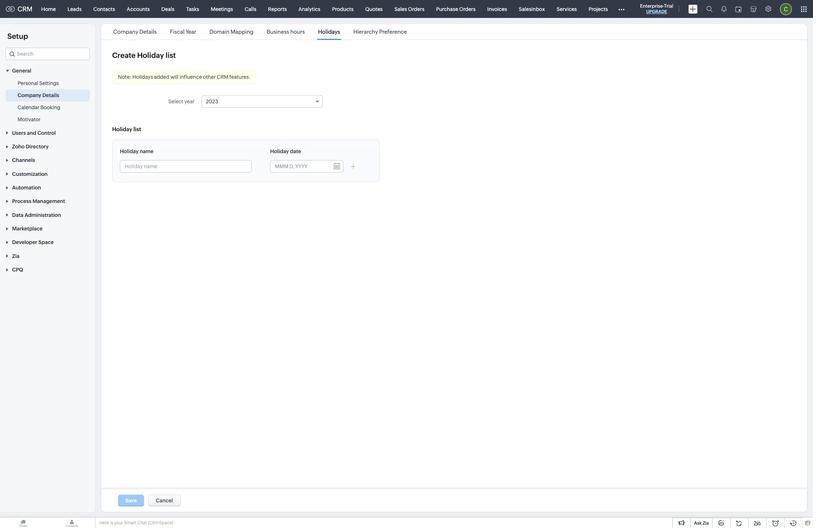 Task type: locate. For each thing, give the bounding box(es) containing it.
calendar
[[18, 105, 39, 110]]

1 horizontal spatial orders
[[459, 6, 476, 12]]

company details link down personal settings link
[[18, 92, 59, 99]]

holidays
[[318, 29, 340, 35], [132, 74, 153, 80]]

(ctrl+space)
[[148, 521, 173, 526]]

0 horizontal spatial crm
[[18, 5, 32, 13]]

company up create
[[113, 29, 138, 35]]

tasks link
[[180, 0, 205, 18]]

calendar image
[[735, 6, 742, 12]]

zia up cpq
[[12, 253, 19, 259]]

holiday left name
[[120, 148, 139, 154]]

fiscal
[[170, 29, 184, 35]]

users and control
[[12, 130, 56, 136]]

company details
[[113, 29, 157, 35], [18, 93, 59, 98]]

1 vertical spatial company details
[[18, 93, 59, 98]]

marketplace
[[12, 226, 43, 232]]

list
[[107, 24, 414, 40]]

directory
[[26, 144, 49, 150]]

added
[[154, 74, 169, 80]]

enterprise-
[[640, 3, 664, 9]]

0 horizontal spatial details
[[42, 93, 59, 98]]

profile image
[[780, 3, 792, 15]]

1 horizontal spatial company
[[113, 29, 138, 35]]

0 horizontal spatial list
[[133, 126, 141, 132]]

deals
[[161, 6, 174, 12]]

0 vertical spatial list
[[166, 51, 176, 59]]

fiscal year
[[170, 29, 196, 35]]

1 vertical spatial zia
[[703, 521, 709, 526]]

list up holiday name
[[133, 126, 141, 132]]

orders
[[408, 6, 424, 12], [459, 6, 476, 12]]

1 vertical spatial details
[[42, 93, 59, 98]]

holiday
[[137, 51, 164, 59], [112, 126, 132, 132], [120, 148, 139, 154], [270, 148, 289, 154]]

cancel
[[156, 498, 173, 504]]

home link
[[35, 0, 62, 18]]

Holiday name text field
[[120, 161, 251, 172]]

holiday for holiday date
[[270, 148, 289, 154]]

mapping
[[231, 29, 254, 35]]

orders right the purchase in the right of the page
[[459, 6, 476, 12]]

crm right the other
[[217, 74, 228, 80]]

company details down the accounts
[[113, 29, 157, 35]]

holiday left date
[[270, 148, 289, 154]]

orders for purchase orders
[[459, 6, 476, 12]]

orders for sales orders
[[408, 6, 424, 12]]

company
[[113, 29, 138, 35], [18, 93, 41, 98]]

developer space
[[12, 240, 54, 245]]

holidays right note:
[[132, 74, 153, 80]]

control
[[37, 130, 56, 136]]

1 horizontal spatial company details link
[[112, 29, 158, 35]]

1 horizontal spatial details
[[139, 29, 157, 35]]

1 orders from the left
[[408, 6, 424, 12]]

year
[[184, 99, 194, 104]]

company details down personal settings link
[[18, 93, 59, 98]]

contacts link
[[87, 0, 121, 18]]

chats image
[[0, 518, 46, 528]]

leads
[[68, 6, 82, 12]]

details
[[139, 29, 157, 35], [42, 93, 59, 98]]

company up calendar
[[18, 93, 41, 98]]

2 orders from the left
[[459, 6, 476, 12]]

domain
[[210, 29, 229, 35]]

calls
[[245, 6, 256, 12]]

details up booking
[[42, 93, 59, 98]]

setup
[[7, 32, 28, 40]]

accounts link
[[121, 0, 156, 18]]

0 vertical spatial company
[[113, 29, 138, 35]]

holiday date
[[270, 148, 301, 154]]

year
[[186, 29, 196, 35]]

company inside list
[[113, 29, 138, 35]]

products
[[332, 6, 354, 12]]

holidays inside list
[[318, 29, 340, 35]]

create menu image
[[688, 5, 698, 13]]

general button
[[0, 64, 95, 77]]

list up will on the top of page
[[166, 51, 176, 59]]

reports link
[[262, 0, 293, 18]]

list
[[166, 51, 176, 59], [133, 126, 141, 132]]

zoho directory
[[12, 144, 49, 150]]

None field
[[5, 48, 90, 60]]

0 horizontal spatial holidays
[[132, 74, 153, 80]]

business hours
[[267, 29, 305, 35]]

ask zia
[[694, 521, 709, 526]]

select
[[168, 99, 183, 104]]

1 horizontal spatial crm
[[217, 74, 228, 80]]

1 horizontal spatial holidays
[[318, 29, 340, 35]]

business
[[267, 29, 289, 35]]

0 horizontal spatial company
[[18, 93, 41, 98]]

note: holidays added will influence other crm features.
[[118, 74, 250, 80]]

0 horizontal spatial orders
[[408, 6, 424, 12]]

services link
[[551, 0, 583, 18]]

0 vertical spatial company details link
[[112, 29, 158, 35]]

0 vertical spatial zia
[[12, 253, 19, 259]]

details up the create holiday list
[[139, 29, 157, 35]]

quotes
[[365, 6, 383, 12]]

crm
[[18, 5, 32, 13], [217, 74, 228, 80]]

administration
[[25, 212, 61, 218]]

general region
[[0, 77, 95, 126]]

details inside list
[[139, 29, 157, 35]]

tasks
[[186, 6, 199, 12]]

purchase orders link
[[430, 0, 481, 18]]

2023 field
[[202, 95, 323, 108]]

hours
[[290, 29, 305, 35]]

1 horizontal spatial zia
[[703, 521, 709, 526]]

0 horizontal spatial zia
[[12, 253, 19, 259]]

salesinbox link
[[513, 0, 551, 18]]

0 horizontal spatial company details
[[18, 93, 59, 98]]

orders inside the purchase orders link
[[459, 6, 476, 12]]

1 vertical spatial crm
[[217, 74, 228, 80]]

holidays down products link
[[318, 29, 340, 35]]

company inside company details link
[[18, 93, 41, 98]]

crm left home link
[[18, 5, 32, 13]]

zia right ask
[[703, 521, 709, 526]]

1 horizontal spatial company details
[[113, 29, 157, 35]]

company details inside "general" region
[[18, 93, 59, 98]]

1 vertical spatial company
[[18, 93, 41, 98]]

accounts
[[127, 6, 150, 12]]

company details link down the accounts
[[112, 29, 158, 35]]

business hours link
[[266, 29, 306, 35]]

home
[[41, 6, 56, 12]]

0 vertical spatial details
[[139, 29, 157, 35]]

zoho directory button
[[0, 140, 95, 153]]

holiday up holiday name
[[112, 126, 132, 132]]

search image
[[706, 6, 713, 12]]

calendar booking link
[[18, 104, 60, 111]]

search element
[[702, 0, 717, 18]]

0 horizontal spatial company details link
[[18, 92, 59, 99]]

analytics
[[299, 6, 320, 12]]

orders inside sales orders link
[[408, 6, 424, 12]]

personal settings
[[18, 80, 59, 86]]

sales
[[394, 6, 407, 12]]

holiday for holiday name
[[120, 148, 139, 154]]

upgrade
[[646, 9, 667, 14]]

holiday list
[[112, 126, 141, 132]]

reports
[[268, 6, 287, 12]]

cancel button
[[148, 495, 181, 507]]

orders right sales at the top of page
[[408, 6, 424, 12]]

2023
[[206, 99, 218, 104]]

0 vertical spatial holidays
[[318, 29, 340, 35]]



Task type: vqa. For each thing, say whether or not it's contained in the screenshot.
Projects link
yes



Task type: describe. For each thing, give the bounding box(es) containing it.
MMM d, yyyy text field
[[271, 161, 329, 172]]

cpq button
[[0, 263, 95, 276]]

trial
[[664, 3, 673, 9]]

management
[[32, 198, 65, 204]]

hierarchy preference
[[353, 29, 407, 35]]

personal
[[18, 80, 38, 86]]

customization button
[[0, 167, 95, 181]]

meetings
[[211, 6, 233, 12]]

calendar booking
[[18, 105, 60, 110]]

quotes link
[[359, 0, 389, 18]]

salesinbox
[[519, 6, 545, 12]]

motivator
[[18, 117, 41, 123]]

booking
[[40, 105, 60, 110]]

holiday name
[[120, 148, 153, 154]]

channels button
[[0, 153, 95, 167]]

signals image
[[721, 6, 727, 12]]

ask
[[694, 521, 702, 526]]

1 vertical spatial company details link
[[18, 92, 59, 99]]

preference
[[379, 29, 407, 35]]

will
[[170, 74, 179, 80]]

crm link
[[6, 5, 32, 13]]

contacts
[[93, 6, 115, 12]]

sales orders link
[[389, 0, 430, 18]]

automation
[[12, 185, 41, 191]]

analytics link
[[293, 0, 326, 18]]

motivator link
[[18, 116, 41, 123]]

data
[[12, 212, 23, 218]]

invoices link
[[481, 0, 513, 18]]

data administration button
[[0, 208, 95, 222]]

sales orders
[[394, 6, 424, 12]]

zia inside zia dropdown button
[[12, 253, 19, 259]]

settings
[[39, 80, 59, 86]]

Other Modules field
[[614, 3, 630, 15]]

users
[[12, 130, 26, 136]]

holiday up added
[[137, 51, 164, 59]]

developer space button
[[0, 235, 95, 249]]

contacts image
[[49, 518, 95, 528]]

projects
[[589, 6, 608, 12]]

here is your smart chat (ctrl+space)
[[99, 521, 173, 526]]

is
[[110, 521, 113, 526]]

and
[[27, 130, 36, 136]]

profile element
[[776, 0, 796, 18]]

list containing company details
[[107, 24, 414, 40]]

your
[[114, 521, 123, 526]]

products link
[[326, 0, 359, 18]]

holiday for holiday list
[[112, 126, 132, 132]]

create
[[112, 51, 136, 59]]

select year
[[168, 99, 194, 104]]

note:
[[118, 74, 131, 80]]

customization
[[12, 171, 48, 177]]

deals link
[[156, 0, 180, 18]]

0 vertical spatial crm
[[18, 5, 32, 13]]

smart
[[124, 521, 136, 526]]

details inside "general" region
[[42, 93, 59, 98]]

1 vertical spatial holidays
[[132, 74, 153, 80]]

Search text field
[[6, 48, 89, 60]]

marketplace button
[[0, 222, 95, 235]]

domain mapping
[[210, 29, 254, 35]]

process management button
[[0, 194, 95, 208]]

fiscal year link
[[169, 29, 197, 35]]

meetings link
[[205, 0, 239, 18]]

personal settings link
[[18, 80, 59, 87]]

create holiday list
[[112, 51, 176, 59]]

calls link
[[239, 0, 262, 18]]

1 horizontal spatial list
[[166, 51, 176, 59]]

purchase
[[436, 6, 458, 12]]

create menu element
[[684, 0, 702, 18]]

other
[[203, 74, 216, 80]]

process management
[[12, 198, 65, 204]]

invoices
[[487, 6, 507, 12]]

zia button
[[0, 249, 95, 263]]

1 vertical spatial list
[[133, 126, 141, 132]]

chat
[[137, 521, 147, 526]]

features.
[[229, 74, 250, 80]]

signals element
[[717, 0, 731, 18]]

holidays link
[[317, 29, 341, 35]]

0 vertical spatial company details
[[113, 29, 157, 35]]

services
[[557, 6, 577, 12]]

channels
[[12, 157, 35, 163]]

zoho
[[12, 144, 25, 150]]

here
[[99, 521, 109, 526]]

domain mapping link
[[208, 29, 255, 35]]

hierarchy
[[353, 29, 378, 35]]

date
[[290, 148, 301, 154]]

developer
[[12, 240, 37, 245]]

cpq
[[12, 267, 23, 273]]

data administration
[[12, 212, 61, 218]]

users and control button
[[0, 126, 95, 140]]

general
[[12, 68, 31, 74]]

enterprise-trial upgrade
[[640, 3, 673, 14]]



